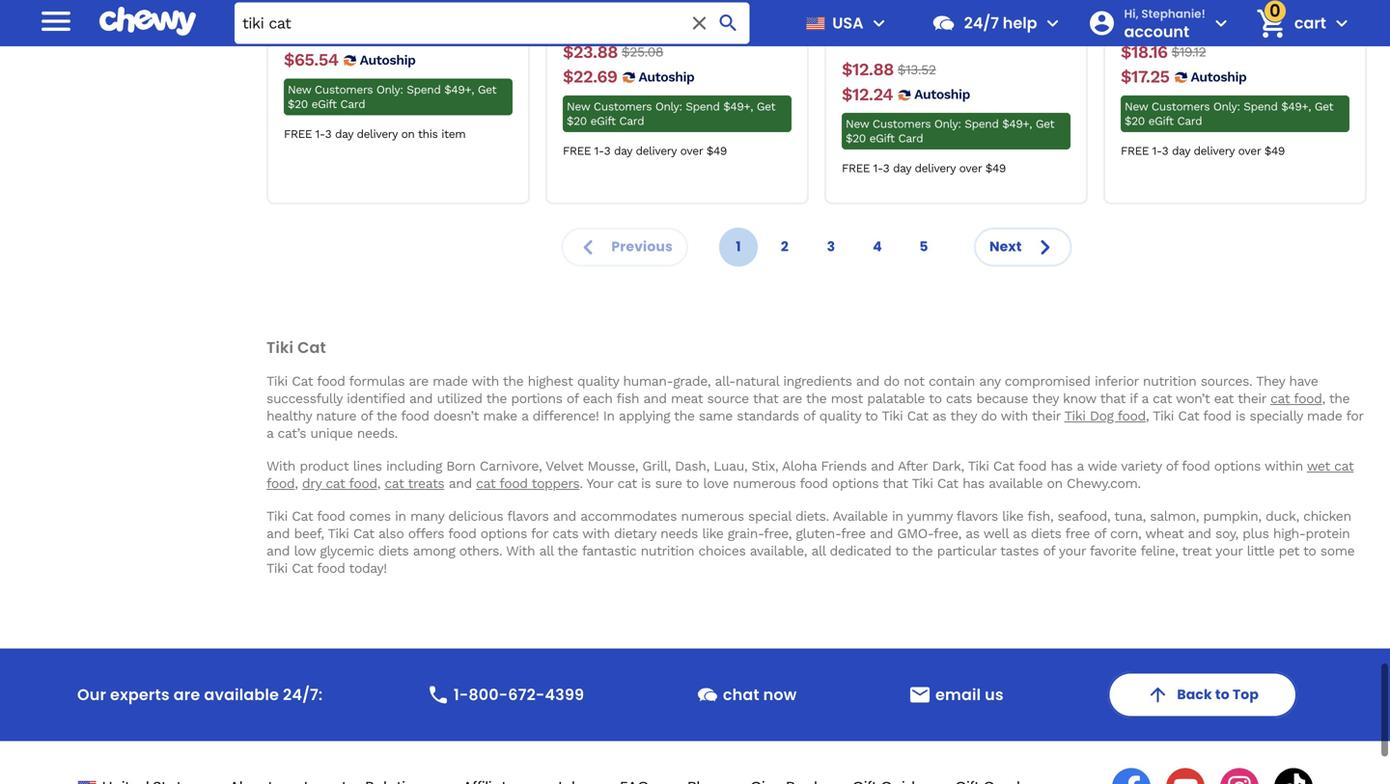 Task type: vqa. For each thing, say whether or not it's contained in the screenshot.
wheat
yes



Task type: describe. For each thing, give the bounding box(es) containing it.
2 horizontal spatial that
[[1100, 391, 1126, 407]]

1- for $17.25
[[1152, 145, 1162, 158]]

each
[[583, 391, 613, 407]]

feline,
[[1141, 543, 1178, 559]]

sure
[[655, 476, 682, 492]]

1 vertical spatial available
[[204, 684, 279, 706]]

egift down $65.54 text field
[[311, 98, 337, 111]]

instagram image
[[1220, 769, 1259, 785]]

1 horizontal spatial options
[[832, 476, 879, 492]]

food right variety
[[1182, 458, 1210, 474]]

luau,
[[714, 458, 747, 474]]

for inside , tiki cat food is specially made for a cat's unique needs.
[[1346, 408, 1364, 424]]

3 down $65.54 text field
[[325, 128, 331, 141]]

natural
[[736, 373, 779, 389]]

$23.88 $25.08
[[563, 42, 663, 62]]

$49+, for $12.24
[[1002, 118, 1032, 131]]

cat down mousse,
[[617, 476, 637, 492]]

3 for $22.69
[[604, 145, 610, 158]]

food down glycemic
[[317, 561, 345, 577]]

get for $22.69
[[757, 100, 775, 114]]

with inside tiki cat food formulas are made with the highest quality human-grade, all-natural ingredients and do not contain any compromised inferior nutrition sources. they have successfully identified and utilized the portions of each fish and meat source that are the most palatable to cats because they know that if a cat won't eat their
[[472, 373, 499, 389]]

autoship for $17.25
[[1191, 69, 1247, 85]]

dietary
[[614, 526, 656, 542]]

beef,
[[294, 526, 324, 542]]

the up portions
[[503, 373, 524, 389]]

ingredients
[[783, 373, 852, 389]]

only: for $12.24
[[934, 118, 961, 131]]

$23.88 text field
[[563, 42, 618, 63]]

do inside tiki cat food formulas are made with the highest quality human-grade, all-natural ingredients and do not contain any compromised inferior nutrition sources. they have successfully identified and utilized the portions of each fish and meat source that are the most palatable to cats because they know that if a cat won't eat their
[[884, 373, 900, 389]]

$49 for $17.25
[[1265, 145, 1285, 158]]

1-800-672-4399 link
[[419, 676, 592, 715]]

5
[[919, 238, 928, 257]]

3 for $17.25
[[1162, 145, 1168, 158]]

and left low
[[266, 543, 290, 559]]

they inside tiki cat food formulas are made with the highest quality human-grade, all-natural ingredients and do not contain any compromised inferior nutrition sources. they have successfully identified and utilized the portions of each fish and meat source that are the most palatable to cats because they know that if a cat won't eat their
[[1032, 391, 1059, 407]]

delicious
[[448, 509, 503, 524]]

dark,
[[932, 458, 964, 474]]

spend for $22.69
[[686, 100, 720, 114]]

a left wide on the bottom right of the page
[[1077, 458, 1084, 474]]

0 horizontal spatial on
[[401, 128, 415, 141]]

the left fantastic
[[557, 543, 578, 559]]

available,
[[750, 543, 807, 559]]

day for $12.24
[[893, 162, 911, 175]]

new customers only: spend $49+, get $20 egift card for $17.25
[[1125, 100, 1334, 128]]

1 flavors from the left
[[507, 509, 549, 524]]

and down born
[[449, 476, 472, 492]]

to down gmo-
[[895, 543, 908, 559]]

the down gmo-
[[912, 543, 933, 559]]

over for $17.25
[[1238, 145, 1261, 158]]

cat down the including
[[385, 476, 404, 492]]

a inside the , the healthy nature of the food doesn't make a difference!  in applying the same standards of quality to tiki cat as they do with their
[[521, 408, 528, 424]]

duck,
[[1266, 509, 1299, 524]]

cats inside tiki cat food formulas are made with the highest quality human-grade, all-natural ingredients and do not contain any compromised inferior nutrition sources. they have successfully identified and utilized the portions of each fish and meat source that are the most palatable to cats because they know that if a cat won't eat their
[[946, 391, 972, 407]]

cat's
[[278, 426, 306, 441]]

1 vertical spatial has
[[963, 476, 985, 492]]

$19.12 text field
[[1172, 42, 1206, 63]]

is inside , tiki cat food is specially made for a cat's unique needs.
[[1236, 408, 1246, 424]]

tiki inside the , the healthy nature of the food doesn't make a difference!  in applying the same standards of quality to tiki cat as they do with their
[[882, 408, 903, 424]]

dry
[[302, 476, 321, 492]]

of right variety
[[1166, 458, 1178, 474]]

$18.16 $19.12
[[1121, 42, 1206, 62]]

little
[[1247, 543, 1275, 559]]

chat
[[723, 684, 760, 706]]

$17.25 text field
[[1121, 67, 1170, 88]]

$12.88 text field
[[842, 59, 894, 80]]

needs
[[660, 526, 698, 542]]

contain
[[929, 373, 975, 389]]

$13.52 text field
[[898, 59, 936, 80]]

$20 for $12.24
[[846, 132, 866, 146]]

options inside the tiki cat food comes in many delicious flavors and accommodates numerous special diets.  available in yummy flavors like fish, seafood, tuna, salmon, pumpkin, duck, chicken and beef, tiki cat also offers food options for cats with dietary needs like grain-free, gluten-free and gmo-free, as well as diets free of corn, wheat and soy, plus high-protein and low glycemic diets among others.  with all the fantastic nutrition choices available, all dedicated to the particular tastes of your favorite feline, treat your little pet to some tiki cat food today!
[[481, 526, 527, 542]]

to inside button
[[1215, 686, 1230, 705]]

0 vertical spatial has
[[1051, 458, 1073, 474]]

soy,
[[1216, 526, 1239, 542]]

cart
[[1295, 12, 1327, 34]]

items image
[[1254, 6, 1288, 40]]

$20 for $17.25
[[1125, 115, 1145, 128]]

chat now
[[723, 684, 797, 706]]

have
[[1289, 373, 1318, 389]]

free down $65.54 text field
[[284, 128, 312, 141]]

account menu image
[[1210, 12, 1233, 35]]

nature
[[316, 408, 356, 424]]

24/7:
[[283, 684, 323, 706]]

menu image inside usa dropdown button
[[868, 12, 891, 35]]

dog
[[1090, 408, 1114, 424]]

food down have at the top of page
[[1294, 391, 1322, 407]]

glycemic
[[320, 543, 374, 559]]

do inside the , the healthy nature of the food doesn't make a difference!  in applying the same standards of quality to tiki cat as they do with their
[[981, 408, 997, 424]]

healthy
[[266, 408, 312, 424]]

pumpkin,
[[1203, 509, 1262, 524]]

free for $22.69
[[563, 145, 591, 158]]

dry cat food link
[[302, 476, 377, 492]]

$49+, for $22.69
[[723, 100, 753, 114]]

the down ingredients
[[806, 391, 827, 407]]

2 free from the left
[[1065, 526, 1090, 542]]

nutrition inside tiki cat food formulas are made with the highest quality human-grade, all-natural ingredients and do not contain any compromised inferior nutrition sources. they have successfully identified and utilized the portions of each fish and meat source that are the most palatable to cats because they know that if a cat won't eat their
[[1143, 373, 1197, 389]]

our experts are available 24/7:
[[77, 684, 323, 706]]

within
[[1265, 458, 1303, 474]]

same
[[699, 408, 733, 424]]

won't
[[1176, 391, 1210, 407]]

with product lines including born carnivore, velvet mousse, grill, dash, luau, stix, aloha friends and after dark, tiki cat food has a wide variety of food options within
[[266, 458, 1307, 474]]

favorite
[[1090, 543, 1137, 559]]

2 all from the left
[[811, 543, 826, 559]]

their inside the , the healthy nature of the food doesn't make a difference!  in applying the same standards of quality to tiki cat as they do with their
[[1032, 408, 1061, 424]]

chewy support image for chat now button
[[696, 684, 719, 707]]

$68.99 $71.99
[[284, 25, 383, 45]]

cat inside the , the healthy nature of the food doesn't make a difference!  in applying the same standards of quality to tiki cat as they do with their
[[907, 408, 928, 424]]

24/7 help link
[[924, 0, 1037, 46]]

card up free 1-3 day delivery on this item at left top
[[340, 98, 365, 111]]

variety
[[1121, 458, 1162, 474]]

food up 'beef,'
[[317, 509, 345, 524]]

$71.99 text field
[[343, 25, 383, 46]]

spend for $12.24
[[965, 118, 999, 131]]

cat inside tiki cat food formulas are made with the highest quality human-grade, all-natural ingredients and do not contain any compromised inferior nutrition sources. they have successfully identified and utilized the portions of each fish and meat source that are the most palatable to cats because they know that if a cat won't eat their
[[1153, 391, 1172, 407]]

cat up specially
[[1271, 391, 1290, 407]]

chewy home image
[[99, 0, 196, 43]]

and up dedicated
[[870, 526, 893, 542]]

special
[[748, 509, 791, 524]]

fish,
[[1028, 509, 1054, 524]]

$25.08 text field
[[622, 42, 663, 63]]

1- for $22.69
[[594, 145, 604, 158]]

youtube image
[[1166, 769, 1205, 785]]

food inside tiki cat food formulas are made with the highest quality human-grade, all-natural ingredients and do not contain any compromised inferior nutrition sources. they have successfully identified and utilized the portions of each fish and meat source that are the most palatable to cats because they know that if a cat won't eat their
[[317, 373, 345, 389]]

customers for $22.69
[[594, 100, 652, 114]]

cat inside , tiki cat food is specially made for a cat's unique needs.
[[1178, 408, 1199, 424]]

fantastic
[[582, 543, 636, 559]]

gluten-
[[796, 526, 841, 542]]

new customers only: spend $49+, get $20 egift card for $22.69
[[567, 100, 775, 128]]

customers down $65.54 text field
[[315, 83, 373, 97]]

1 vertical spatial diets
[[378, 543, 409, 559]]

food down if
[[1118, 408, 1146, 424]]

compromised
[[1005, 373, 1091, 389]]

and left utilized at the left
[[409, 391, 433, 407]]

usa button
[[798, 0, 891, 46]]

next link
[[974, 228, 1072, 267]]

delivery for $17.25
[[1194, 145, 1235, 158]]

2 free, from the left
[[934, 526, 962, 542]]

2 horizontal spatial are
[[783, 391, 802, 407]]

$20 for $22.69
[[567, 115, 587, 128]]

Search text field
[[235, 2, 750, 44]]

Product search field
[[235, 2, 750, 44]]

over for $12.24
[[959, 162, 982, 175]]

tiki inside tiki cat food formulas are made with the highest quality human-grade, all-natural ingredients and do not contain any compromised inferior nutrition sources. they have successfully identified and utilized the portions of each fish and meat source that are the most palatable to cats because they know that if a cat won't eat their
[[266, 373, 288, 389]]

toppers
[[532, 476, 580, 492]]

cat food
[[1271, 391, 1322, 407]]

39
[[927, 29, 940, 43]]

cat inside wet cat food
[[1334, 458, 1354, 474]]

sources.
[[1201, 373, 1252, 389]]

well
[[984, 526, 1009, 542]]

to inside the , the healthy nature of the food doesn't make a difference!  in applying the same standards of quality to tiki cat as they do with their
[[865, 408, 878, 424]]

new for $12.24
[[846, 118, 869, 131]]

low
[[294, 543, 316, 559]]

experts
[[110, 684, 170, 706]]

get for $12.24
[[1036, 118, 1055, 131]]

born
[[446, 458, 476, 474]]

$49+, for $17.25
[[1281, 100, 1311, 114]]

the up 'needs.' on the bottom of the page
[[376, 408, 397, 424]]

food down carnivore,
[[499, 476, 528, 492]]

also
[[379, 526, 404, 542]]

$20 down $65.54 text field
[[288, 98, 308, 111]]

5 link
[[905, 228, 943, 267]]

0 vertical spatial with
[[266, 458, 295, 474]]

get for $17.25
[[1315, 100, 1334, 114]]

quality inside the , the healthy nature of the food doesn't make a difference!  in applying the same standards of quality to tiki cat as they do with their
[[819, 408, 861, 424]]

egift for $12.24
[[869, 132, 895, 146]]

and down toppers
[[553, 509, 576, 524]]

food down aloha
[[800, 476, 828, 492]]

2 vertical spatial are
[[174, 684, 200, 706]]

successfully
[[266, 391, 342, 407]]

tiktok image
[[1274, 769, 1313, 785]]

food inside , tiki cat food is specially made for a cat's unique needs.
[[1203, 408, 1232, 424]]

aloha
[[782, 458, 817, 474]]

palatable
[[867, 391, 925, 407]]

, dry cat food , cat treats and cat food toppers .  your cat is sure to love numerous food options that tiki cat has available on chewy.com.
[[295, 476, 1141, 492]]

email us
[[936, 684, 1004, 706]]

difference!
[[533, 408, 599, 424]]

tastes
[[1000, 543, 1039, 559]]

food up fish,
[[1018, 458, 1047, 474]]

back
[[1177, 686, 1212, 705]]

tiki cat food formulas are made with the highest quality human-grade, all-natural ingredients and do not contain any compromised inferior nutrition sources. they have successfully identified and utilized the portions of each fish and meat source that are the most palatable to cats because they know that if a cat won't eat their
[[266, 373, 1318, 407]]

protein
[[1306, 526, 1350, 542]]

4399
[[545, 684, 584, 706]]

chewy.com.
[[1067, 476, 1141, 492]]

the up make at the bottom
[[486, 391, 507, 407]]

spend for $17.25
[[1244, 100, 1278, 114]]

human-
[[623, 373, 673, 389]]

1 vertical spatial on
[[1047, 476, 1063, 492]]

made inside tiki cat food formulas are made with the highest quality human-grade, all-natural ingredients and do not contain any compromised inferior nutrition sources. they have successfully identified and utilized the portions of each fish and meat source that are the most palatable to cats because they know that if a cat won't eat their
[[433, 373, 468, 389]]

tiki inside , tiki cat food is specially made for a cat's unique needs.
[[1153, 408, 1174, 424]]

new down $65.54 text field
[[288, 83, 311, 97]]

0 horizontal spatial that
[[753, 391, 778, 407]]

1 free from the left
[[841, 526, 866, 542]]

usa
[[833, 12, 864, 34]]

$18.16
[[1121, 42, 1168, 62]]

doesn't
[[433, 408, 479, 424]]

the right cat food
[[1329, 391, 1350, 407]]

autoship for $12.24
[[914, 87, 970, 103]]

1 horizontal spatial as
[[966, 526, 980, 542]]

cat down product
[[326, 476, 345, 492]]

only: up free 1-3 day delivery on this item at left top
[[376, 83, 403, 97]]

$68.99 text field
[[284, 25, 340, 46]]

$65.54 text field
[[284, 50, 339, 71]]

and down human- at left top
[[643, 391, 667, 407]]

food inside the , the healthy nature of the food doesn't make a difference!  in applying the same standards of quality to tiki cat as they do with their
[[401, 408, 429, 424]]

of up favorite on the bottom right of the page
[[1094, 526, 1106, 542]]

cat down carnivore,
[[476, 476, 496, 492]]

free for $17.25
[[1121, 145, 1149, 158]]

email us link
[[901, 676, 1012, 715]]

0 vertical spatial are
[[409, 373, 428, 389]]

specially
[[1250, 408, 1303, 424]]

card for $22.69
[[619, 115, 644, 128]]

if
[[1130, 391, 1137, 407]]

2 link
[[766, 228, 804, 267]]

0 vertical spatial available
[[989, 476, 1043, 492]]

$49 for $22.69
[[707, 145, 727, 158]]

0 horizontal spatial like
[[702, 526, 724, 542]]

tiki cat
[[266, 337, 326, 358]]

and left 'beef,'
[[266, 526, 290, 542]]

free 1-3 day delivery over $49 for $22.69
[[563, 145, 727, 158]]

0 horizontal spatial menu image
[[37, 2, 75, 40]]



Task type: locate. For each thing, give the bounding box(es) containing it.
1 horizontal spatial their
[[1238, 391, 1266, 407]]

1 vertical spatial their
[[1032, 408, 1061, 424]]

food down lines at the left
[[349, 476, 377, 492]]

1 horizontal spatial for
[[1346, 408, 1364, 424]]

wet cat food link
[[266, 458, 1354, 492]]

your down soy,
[[1216, 543, 1243, 559]]

nutrition inside the tiki cat food comes in many delicious flavors and accommodates numerous special diets.  available in yummy flavors like fish, seafood, tuna, salmon, pumpkin, duck, chicken and beef, tiki cat also offers food options for cats with dietary needs like grain-free, gluten-free and gmo-free, as well as diets free of corn, wheat and soy, plus high-protein and low glycemic diets among others.  with all the fantastic nutrition choices available, all dedicated to the particular tastes of your favorite feline, treat your little pet to some tiki cat food today!
[[641, 543, 694, 559]]

0 vertical spatial like
[[1002, 509, 1024, 524]]

3 for $12.24
[[883, 162, 889, 175]]

free 1-3 day delivery over $49 for $17.25
[[1121, 145, 1285, 158]]

$12.24 text field
[[842, 84, 893, 105]]

on left this
[[401, 128, 415, 141]]

2 horizontal spatial over
[[1238, 145, 1261, 158]]

only: for $17.25
[[1214, 100, 1240, 114]]

.
[[580, 476, 583, 492]]

menu image right usa
[[868, 12, 891, 35]]

card for $12.24
[[898, 132, 923, 146]]

their inside tiki cat food formulas are made with the highest quality human-grade, all-natural ingredients and do not contain any compromised inferior nutrition sources. they have successfully identified and utilized the portions of each fish and meat source that are the most palatable to cats because they know that if a cat won't eat their
[[1238, 391, 1266, 407]]

1 horizontal spatial chewy support image
[[931, 11, 956, 36]]

cats inside the tiki cat food comes in many delicious flavors and accommodates numerous special diets.  available in yummy flavors like fish, seafood, tuna, salmon, pumpkin, duck, chicken and beef, tiki cat also offers food options for cats with dietary needs like grain-free, gluten-free and gmo-free, as well as diets free of corn, wheat and soy, plus high-protein and low glycemic diets among others.  with all the fantastic nutrition choices available, all dedicated to the particular tastes of your favorite feline, treat your little pet to some tiki cat food today!
[[552, 526, 579, 542]]

of right tastes
[[1043, 543, 1055, 559]]

chicken
[[1304, 509, 1351, 524]]

customers for $12.24
[[873, 118, 931, 131]]

carnivore,
[[480, 458, 542, 474]]

back to top
[[1177, 686, 1259, 705]]

0 horizontal spatial with
[[266, 458, 295, 474]]

only: down $25.08 text box
[[655, 100, 682, 114]]

customers down $12.24 text box
[[873, 118, 931, 131]]

to down the 'dash,'
[[686, 476, 699, 492]]

2 in from the left
[[892, 509, 903, 524]]

do down because at the right of page
[[981, 408, 997, 424]]

0 vertical spatial with
[[472, 373, 499, 389]]

, inside , tiki cat food is specially made for a cat's unique needs.
[[1146, 408, 1149, 424]]

delivery
[[357, 128, 398, 141], [636, 145, 677, 158], [1194, 145, 1235, 158], [915, 162, 956, 175]]

1 horizontal spatial do
[[981, 408, 997, 424]]

3 down $12.24 text box
[[883, 162, 889, 175]]

2 horizontal spatial $49
[[1265, 145, 1285, 158]]

your
[[586, 476, 613, 492]]

hi,
[[1124, 6, 1139, 21]]

tiki
[[266, 337, 294, 358], [266, 373, 288, 389], [882, 408, 903, 424], [1065, 408, 1086, 424], [1153, 408, 1174, 424], [968, 458, 989, 474], [912, 476, 933, 492], [266, 509, 288, 524], [328, 526, 349, 542], [266, 561, 288, 577]]

chewy support image for 24/7 help link
[[931, 11, 956, 36]]

source
[[707, 391, 749, 407]]

1 vertical spatial options
[[832, 476, 879, 492]]

0 vertical spatial for
[[1346, 408, 1364, 424]]

1 vertical spatial chewy support image
[[696, 684, 719, 707]]

us
[[985, 684, 1004, 706]]

they down "compromised"
[[1032, 391, 1059, 407]]

$49+,
[[444, 83, 474, 97], [723, 100, 753, 114], [1281, 100, 1311, 114], [1002, 118, 1032, 131]]

autoship down $25.08 text box
[[639, 69, 695, 85]]

as inside the , the healthy nature of the food doesn't make a difference!  in applying the same standards of quality to tiki cat as they do with their
[[933, 408, 946, 424]]

to inside tiki cat food formulas are made with the highest quality human-grade, all-natural ingredients and do not contain any compromised inferior nutrition sources. they have successfully identified and utilized the portions of each fish and meat source that are the most palatable to cats because they know that if a cat won't eat their
[[929, 391, 942, 407]]

customers down $17.25 text box on the right top of page
[[1152, 100, 1210, 114]]

and left after
[[871, 458, 894, 474]]

chewy support image inside chat now button
[[696, 684, 719, 707]]

flavors up well
[[957, 509, 998, 524]]

most
[[831, 391, 863, 407]]

to right pet
[[1303, 543, 1316, 559]]

with
[[472, 373, 499, 389], [1001, 408, 1028, 424], [582, 526, 610, 542]]

1 vertical spatial like
[[702, 526, 724, 542]]

are right experts
[[174, 684, 200, 706]]

1 horizontal spatial flavors
[[957, 509, 998, 524]]

free, down yummy
[[934, 526, 962, 542]]

of down tiki cat food formulas are made with the highest quality human-grade, all-natural ingredients and do not contain any compromised inferior nutrition sources. they have successfully identified and utilized the portions of each fish and meat source that are the most palatable to cats because they know that if a cat won't eat their
[[803, 408, 815, 424]]

with inside the tiki cat food comes in many delicious flavors and accommodates numerous special diets.  available in yummy flavors like fish, seafood, tuna, salmon, pumpkin, duck, chicken and beef, tiki cat also offers food options for cats with dietary needs like grain-free, gluten-free and gmo-free, as well as diets free of corn, wheat and soy, plus high-protein and low glycemic diets among others.  with all the fantastic nutrition choices available, all dedicated to the particular tastes of your favorite feline, treat your little pet to some tiki cat food today!
[[582, 526, 610, 542]]

2 flavors from the left
[[957, 509, 998, 524]]

pet
[[1279, 543, 1299, 559]]

has
[[1051, 458, 1073, 474], [963, 476, 985, 492]]

0 vertical spatial they
[[1032, 391, 1059, 407]]

with inside the tiki cat food comes in many delicious flavors and accommodates numerous special diets.  available in yummy flavors like fish, seafood, tuna, salmon, pumpkin, duck, chicken and beef, tiki cat also offers food options for cats with dietary needs like grain-free, gluten-free and gmo-free, as well as diets free of corn, wheat and soy, plus high-protein and low glycemic diets among others.  with all the fantastic nutrition choices available, all dedicated to the particular tastes of your favorite feline, treat your little pet to some tiki cat food today!
[[506, 543, 535, 559]]

, the healthy nature of the food doesn't make a difference!  in applying the same standards of quality to tiki cat as they do with their
[[266, 391, 1350, 424]]

1- down $17.25 text box on the right top of page
[[1152, 145, 1162, 158]]

only: down $13.52 text field
[[934, 118, 961, 131]]

only:
[[376, 83, 403, 97], [655, 100, 682, 114], [1214, 100, 1240, 114], [934, 118, 961, 131]]

in
[[395, 509, 406, 524], [892, 509, 903, 524]]

1 horizontal spatial $49
[[986, 162, 1006, 175]]

numerous inside the tiki cat food comes in many delicious flavors and accommodates numerous special diets.  available in yummy flavors like fish, seafood, tuna, salmon, pumpkin, duck, chicken and beef, tiki cat also offers food options for cats with dietary needs like grain-free, gluten-free and gmo-free, as well as diets free of corn, wheat and soy, plus high-protein and low glycemic diets among others.  with all the fantastic nutrition choices available, all dedicated to the particular tastes of your favorite feline, treat your little pet to some tiki cat food today!
[[681, 509, 744, 524]]

quality
[[577, 373, 619, 389], [819, 408, 861, 424]]

0 vertical spatial numerous
[[733, 476, 796, 492]]

0 horizontal spatial your
[[1059, 543, 1086, 559]]

after
[[898, 458, 928, 474]]

1 your from the left
[[1059, 543, 1086, 559]]

your
[[1059, 543, 1086, 559], [1216, 543, 1243, 559]]

new for $17.25
[[1125, 100, 1148, 114]]

of inside tiki cat food formulas are made with the highest quality human-grade, all-natural ingredients and do not contain any compromised inferior nutrition sources. they have successfully identified and utilized the portions of each fish and meat source that are the most palatable to cats because they know that if a cat won't eat their
[[567, 391, 579, 407]]

0 horizontal spatial available
[[204, 684, 279, 706]]

0 horizontal spatial is
[[641, 476, 651, 492]]

1 horizontal spatial your
[[1216, 543, 1243, 559]]

1- left 672- on the left of the page
[[454, 684, 469, 706]]

1 horizontal spatial menu image
[[868, 12, 891, 35]]

1 horizontal spatial on
[[1047, 476, 1063, 492]]

3 link
[[812, 228, 851, 267]]

$22.69
[[563, 67, 617, 87]]

their
[[1238, 391, 1266, 407], [1032, 408, 1061, 424]]

1- down $22.69 text field in the left of the page
[[594, 145, 604, 158]]

new customers only: spend $49+, get $20 egift card for $12.24
[[846, 118, 1055, 146]]

1 horizontal spatial with
[[582, 526, 610, 542]]

0 horizontal spatial has
[[963, 476, 985, 492]]

of
[[567, 391, 579, 407], [361, 408, 373, 424], [803, 408, 815, 424], [1166, 458, 1178, 474], [1094, 526, 1106, 542], [1043, 543, 1055, 559]]

0 horizontal spatial free
[[841, 526, 866, 542]]

has left wide on the bottom right of the page
[[1051, 458, 1073, 474]]

is
[[1236, 408, 1246, 424], [641, 476, 651, 492]]

like up choices
[[702, 526, 724, 542]]

free for $12.24
[[842, 162, 870, 175]]

new customers only: spend $49+, get $20 egift card down $25.08 text box
[[567, 100, 775, 128]]

only: for $22.69
[[655, 100, 682, 114]]

new
[[288, 83, 311, 97], [567, 100, 590, 114], [1125, 100, 1148, 114], [846, 118, 869, 131]]

1 horizontal spatial like
[[1002, 509, 1024, 524]]

tiki dog food link
[[1065, 408, 1146, 424]]

0 vertical spatial nutrition
[[1143, 373, 1197, 389]]

many
[[410, 509, 444, 524]]

1 horizontal spatial nutrition
[[1143, 373, 1197, 389]]

only: down account menu icon
[[1214, 100, 1240, 114]]

in
[[603, 408, 615, 424]]

any
[[979, 373, 1001, 389]]

2 vertical spatial with
[[582, 526, 610, 542]]

$20 down $12.24 text box
[[846, 132, 866, 146]]

0 horizontal spatial free 1-3 day delivery over $49
[[563, 145, 727, 158]]

free 1-3 day delivery over $49 down $22.69 text field in the left of the page
[[563, 145, 727, 158]]

food up successfully
[[317, 373, 345, 389]]

autoship down $71.99 text field
[[360, 52, 416, 68]]

as up tastes
[[1013, 526, 1027, 542]]

a
[[1142, 391, 1149, 407], [521, 408, 528, 424], [266, 426, 273, 441], [1077, 458, 1084, 474]]

0 horizontal spatial chewy support image
[[696, 684, 719, 707]]

product
[[300, 458, 349, 474]]

1 vertical spatial for
[[531, 526, 548, 542]]

1 horizontal spatial diets
[[1031, 526, 1061, 542]]

, for the
[[1322, 391, 1325, 407]]

options up 'others.'
[[481, 526, 527, 542]]

0 horizontal spatial do
[[884, 373, 900, 389]]

0 horizontal spatial diets
[[378, 543, 409, 559]]

chewy support image inside 24/7 help link
[[931, 11, 956, 36]]

that down inferior
[[1100, 391, 1126, 407]]

$25.08
[[622, 44, 663, 60]]

facebook image
[[1112, 769, 1151, 785]]

a inside tiki cat food formulas are made with the highest quality human-grade, all-natural ingredients and do not contain any compromised inferior nutrition sources. they have successfully identified and utilized the portions of each fish and meat source that are the most palatable to cats because they know that if a cat won't eat their
[[1142, 391, 1149, 407]]

customers for $17.25
[[1152, 100, 1210, 114]]

cat
[[297, 337, 326, 358], [292, 373, 313, 389], [907, 408, 928, 424], [1178, 408, 1199, 424], [993, 458, 1014, 474], [937, 476, 958, 492], [292, 509, 313, 524], [353, 526, 374, 542], [292, 561, 313, 577]]

0 horizontal spatial cats
[[552, 526, 579, 542]]

and up treat
[[1188, 526, 1211, 542]]

food left the dry
[[266, 476, 295, 492]]

$18.16 text field
[[1121, 42, 1168, 63]]

for inside the tiki cat food comes in many delicious flavors and accommodates numerous special diets.  available in yummy flavors like fish, seafood, tuna, salmon, pumpkin, duck, chicken and beef, tiki cat also offers food options for cats with dietary needs like grain-free, gluten-free and gmo-free, as well as diets free of corn, wheat and soy, plus high-protein and low glycemic diets among others.  with all the fantastic nutrition choices available, all dedicated to the particular tastes of your favorite feline, treat your little pet to some tiki cat food today!
[[531, 526, 548, 542]]

1- for $12.24
[[873, 162, 883, 175]]

0 vertical spatial do
[[884, 373, 900, 389]]

free
[[284, 128, 312, 141], [563, 145, 591, 158], [1121, 145, 1149, 158], [842, 162, 870, 175]]

eat
[[1214, 391, 1234, 407]]

new customers only: spend $49+, get $20 egift card up free 1-3 day delivery on this item at left top
[[288, 83, 496, 111]]

1 horizontal spatial free 1-3 day delivery over $49
[[842, 162, 1006, 175]]

, tiki cat food is specially made for a cat's unique needs.
[[266, 408, 1364, 441]]

wet
[[1307, 458, 1330, 474]]

1 horizontal spatial made
[[1307, 408, 1342, 424]]

free 1-3 day delivery over $49 up 5
[[842, 162, 1006, 175]]

4 link
[[858, 228, 897, 267]]

are right formulas
[[409, 373, 428, 389]]

with inside the , the healthy nature of the food doesn't make a difference!  in applying the same standards of quality to tiki cat as they do with their
[[1001, 408, 1028, 424]]

in up gmo-
[[892, 509, 903, 524]]

delete search image
[[688, 12, 711, 35]]

comes
[[349, 509, 391, 524]]

identified
[[347, 391, 405, 407]]

diets
[[1031, 526, 1061, 542], [378, 543, 409, 559]]

a down portions
[[521, 408, 528, 424]]

2 your from the left
[[1216, 543, 1243, 559]]

grill,
[[642, 458, 671, 474]]

item
[[441, 128, 466, 141]]

wheat
[[1145, 526, 1184, 542]]

$13.52
[[898, 62, 936, 78]]

friends
[[821, 458, 867, 474]]

1 vertical spatial do
[[981, 408, 997, 424]]

0 vertical spatial on
[[401, 128, 415, 141]]

autoship for $22.69
[[639, 69, 695, 85]]

all
[[539, 543, 554, 559], [811, 543, 826, 559]]

wide
[[1088, 458, 1117, 474]]

1 horizontal spatial in
[[892, 509, 903, 524]]

0 vertical spatial cats
[[946, 391, 972, 407]]

0 horizontal spatial all
[[539, 543, 554, 559]]

$49 for $12.24
[[986, 162, 1006, 175]]

3 inside "link"
[[827, 238, 835, 257]]

0 vertical spatial quality
[[577, 373, 619, 389]]

0 vertical spatial chewy support image
[[931, 11, 956, 36]]

1 all from the left
[[539, 543, 554, 559]]

portions
[[511, 391, 562, 407]]

free 1-3 day delivery over $49 down $17.25 text box on the right top of page
[[1121, 145, 1285, 158]]

1 horizontal spatial all
[[811, 543, 826, 559]]

1 vertical spatial nutrition
[[641, 543, 694, 559]]

day
[[335, 128, 353, 141], [614, 145, 632, 158], [1172, 145, 1190, 158], [893, 162, 911, 175]]

1 vertical spatial numerous
[[681, 509, 744, 524]]

free 1-3 day delivery on this item
[[284, 128, 466, 141]]

they down contain at right
[[950, 408, 977, 424]]

day for $22.69
[[614, 145, 632, 158]]

submit search image
[[717, 12, 740, 35]]

they
[[1256, 373, 1285, 389]]

of down identified
[[361, 408, 373, 424]]

all down gluten-
[[811, 543, 826, 559]]

1 vertical spatial made
[[1307, 408, 1342, 424]]

quality inside tiki cat food formulas are made with the highest quality human-grade, all-natural ingredients and do not contain any compromised inferior nutrition sources. they have successfully identified and utilized the portions of each fish and meat source that are the most palatable to cats because they know that if a cat won't eat their
[[577, 373, 619, 389]]

cat inside tiki cat food formulas are made with the highest quality human-grade, all-natural ingredients and do not contain any compromised inferior nutrition sources. they have successfully identified and utilized the portions of each fish and meat source that are the most palatable to cats because they know that if a cat won't eat their
[[292, 373, 313, 389]]

they inside the , the healthy nature of the food doesn't make a difference!  in applying the same standards of quality to tiki cat as they do with their
[[950, 408, 977, 424]]

0 vertical spatial their
[[1238, 391, 1266, 407]]

$20 down $22.69 text field in the left of the page
[[567, 115, 587, 128]]

cat
[[1153, 391, 1172, 407], [1271, 391, 1290, 407], [1334, 458, 1354, 474], [326, 476, 345, 492], [385, 476, 404, 492], [476, 476, 496, 492], [617, 476, 637, 492]]

0 vertical spatial is
[[1236, 408, 1246, 424]]

love
[[703, 476, 729, 492]]

diets.
[[795, 509, 829, 524]]

flavors down the cat food toppers link at left bottom
[[507, 509, 549, 524]]

is left specially
[[1236, 408, 1246, 424]]

all left fantastic
[[539, 543, 554, 559]]

new down $17.25 text box on the right top of page
[[1125, 100, 1148, 114]]

new customers only: spend $49+, get $20 egift card down $19.12 text box
[[1125, 100, 1334, 128]]

1 horizontal spatial has
[[1051, 458, 1073, 474]]

0 horizontal spatial $49
[[707, 145, 727, 158]]

with up fantastic
[[582, 526, 610, 542]]

not
[[904, 373, 925, 389]]

with down because at the right of page
[[1001, 408, 1028, 424]]

free, up available,
[[764, 526, 792, 542]]

a inside , tiki cat food is specially made for a cat's unique needs.
[[266, 426, 273, 441]]

egift for $22.69
[[590, 115, 616, 128]]

1- down $65.54 text field
[[315, 128, 325, 141]]

some
[[1321, 543, 1355, 559]]

0 horizontal spatial are
[[174, 684, 200, 706]]

card for $17.25
[[1177, 115, 1202, 128]]

over for $22.69
[[680, 145, 703, 158]]

chewy support image
[[931, 11, 956, 36], [696, 684, 719, 707]]

autoship for $65.54
[[360, 52, 416, 68]]

2 horizontal spatial options
[[1214, 458, 1261, 474]]

as down contain at right
[[933, 408, 946, 424]]

1 horizontal spatial is
[[1236, 408, 1246, 424]]

free 1-3 day delivery over $49 for $12.24
[[842, 162, 1006, 175]]

, for tiki
[[1146, 408, 1149, 424]]

card
[[340, 98, 365, 111], [619, 115, 644, 128], [1177, 115, 1202, 128], [898, 132, 923, 146]]

available left the 24/7:
[[204, 684, 279, 706]]

nutrition down needs
[[641, 543, 694, 559]]

1 free, from the left
[[764, 526, 792, 542]]

1 vertical spatial are
[[783, 391, 802, 407]]

1-800-672-4399
[[454, 684, 584, 706]]

egift
[[311, 98, 337, 111], [590, 115, 616, 128], [1148, 115, 1174, 128], [869, 132, 895, 146]]

cats down contain at right
[[946, 391, 972, 407]]

1 in from the left
[[395, 509, 406, 524]]

new for $22.69
[[567, 100, 590, 114]]

1 horizontal spatial quality
[[819, 408, 861, 424]]

1 vertical spatial with
[[1001, 408, 1028, 424]]

seafood,
[[1058, 509, 1110, 524]]

1 horizontal spatial free,
[[934, 526, 962, 542]]

2 horizontal spatial with
[[1001, 408, 1028, 424]]

gmo-
[[897, 526, 934, 542]]

1 horizontal spatial free
[[1065, 526, 1090, 542]]

2 horizontal spatial as
[[1013, 526, 1027, 542]]

delivery for $12.24
[[915, 162, 956, 175]]

flavors
[[507, 509, 549, 524], [957, 509, 998, 524]]

1 vertical spatial quality
[[819, 408, 861, 424]]

made inside , tiki cat food is specially made for a cat's unique needs.
[[1307, 408, 1342, 424]]

$20
[[288, 98, 308, 111], [567, 115, 587, 128], [1125, 115, 1145, 128], [846, 132, 866, 146]]

0 horizontal spatial in
[[395, 509, 406, 524]]

stephanie!
[[1142, 6, 1206, 21]]

day for $17.25
[[1172, 145, 1190, 158]]

in up also
[[395, 509, 406, 524]]

help menu image
[[1041, 12, 1064, 35]]

0 vertical spatial options
[[1214, 458, 1261, 474]]

is down grill, on the left
[[641, 476, 651, 492]]

delivery for $22.69
[[636, 145, 677, 158]]

all-
[[715, 373, 736, 389]]

egift for $17.25
[[1148, 115, 1174, 128]]

1 vertical spatial they
[[950, 408, 977, 424]]

0 horizontal spatial they
[[950, 408, 977, 424]]

0 horizontal spatial their
[[1032, 408, 1061, 424]]

top
[[1233, 686, 1259, 705]]

inferior
[[1095, 373, 1139, 389]]

3 down $22.69 text field in the left of the page
[[604, 145, 610, 158]]

autoship down $19.12 text box
[[1191, 69, 1247, 85]]

are up standards
[[783, 391, 802, 407]]

free down available
[[841, 526, 866, 542]]

1 horizontal spatial over
[[959, 162, 982, 175]]

do up palatable
[[884, 373, 900, 389]]

and up most
[[856, 373, 880, 389]]

$12.24
[[842, 84, 893, 105]]

1 vertical spatial is
[[641, 476, 651, 492]]

$22.69 text field
[[563, 67, 617, 88]]

stix,
[[752, 458, 778, 474]]

1 horizontal spatial that
[[883, 476, 908, 492]]

, for dry
[[295, 476, 298, 492]]

tuna,
[[1114, 509, 1146, 524]]

as up particular
[[966, 526, 980, 542]]

0 horizontal spatial made
[[433, 373, 468, 389]]

0 vertical spatial made
[[433, 373, 468, 389]]

1 vertical spatial with
[[506, 543, 535, 559]]

including
[[386, 458, 442, 474]]

email
[[936, 684, 981, 706]]

that down after
[[883, 476, 908, 492]]

the down meat
[[674, 408, 695, 424]]

$17.25
[[1121, 67, 1170, 87]]

others.
[[459, 543, 502, 559]]

new down $12.24 text box
[[846, 118, 869, 131]]

cart menu image
[[1330, 12, 1354, 35]]

get
[[478, 83, 496, 97], [757, 100, 775, 114], [1315, 100, 1334, 114], [1036, 118, 1055, 131]]

0 horizontal spatial flavors
[[507, 509, 549, 524]]

egift down $12.24 text box
[[869, 132, 895, 146]]

on up fish,
[[1047, 476, 1063, 492]]

1 vertical spatial cats
[[552, 526, 579, 542]]

$20 down $17.25 text box on the right top of page
[[1125, 115, 1145, 128]]

made down cat food link
[[1307, 408, 1342, 424]]

options left within
[[1214, 458, 1261, 474]]

1 horizontal spatial with
[[506, 543, 535, 559]]

0 horizontal spatial options
[[481, 526, 527, 542]]

0 horizontal spatial for
[[531, 526, 548, 542]]

$49
[[707, 145, 727, 158], [1265, 145, 1285, 158], [986, 162, 1006, 175]]

cats down toppers
[[552, 526, 579, 542]]

menu image
[[37, 2, 75, 40], [868, 12, 891, 35]]

1 horizontal spatial they
[[1032, 391, 1059, 407]]

1 horizontal spatial are
[[409, 373, 428, 389]]

food inside wet cat food
[[266, 476, 295, 492]]

mousse,
[[588, 458, 638, 474]]

0 horizontal spatial quality
[[577, 373, 619, 389]]

has down dark,
[[963, 476, 985, 492]]

applying
[[619, 408, 670, 424]]

, inside the , the healthy nature of the food doesn't make a difference!  in applying the same standards of quality to tiki cat as they do with their
[[1322, 391, 1325, 407]]

672-
[[508, 684, 545, 706]]

egift down $22.69 text field in the left of the page
[[590, 115, 616, 128]]

0 horizontal spatial free,
[[764, 526, 792, 542]]

like
[[1002, 509, 1024, 524], [702, 526, 724, 542]]

0 horizontal spatial nutrition
[[641, 543, 694, 559]]

1 horizontal spatial cats
[[946, 391, 972, 407]]

food down delicious
[[448, 526, 476, 542]]

nutrition up won't
[[1143, 373, 1197, 389]]



